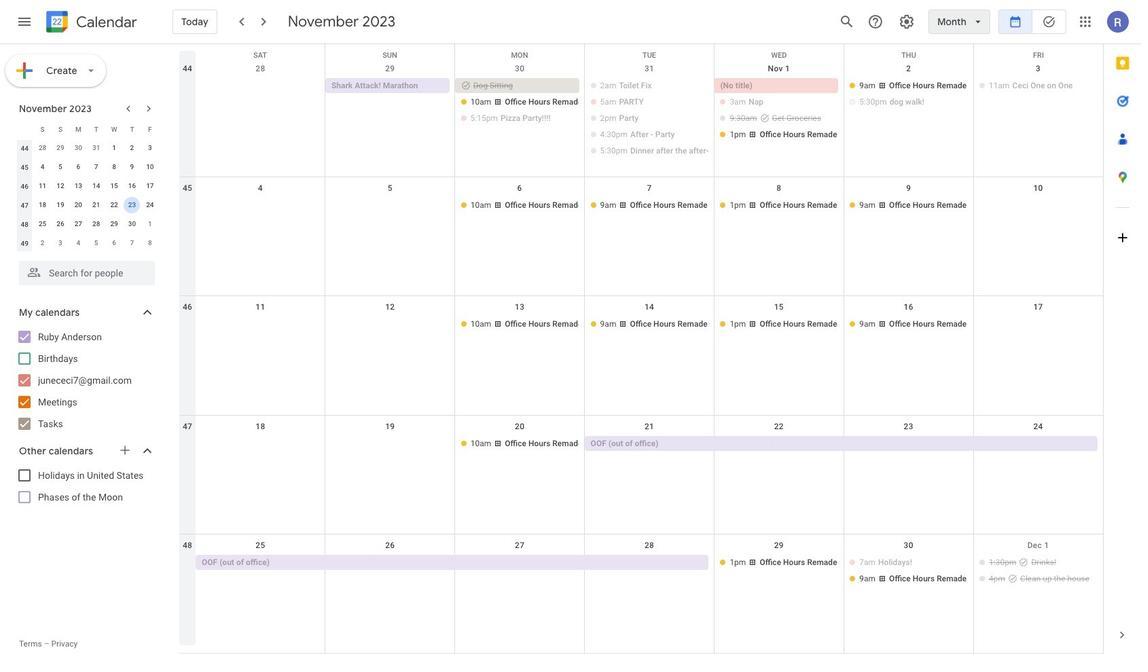 Task type: locate. For each thing, give the bounding box(es) containing it.
october 29 element
[[52, 140, 69, 156]]

october 30 element
[[70, 140, 87, 156]]

my calendars list
[[3, 326, 168, 435]]

cell inside november 2023 grid
[[123, 196, 141, 215]]

add other calendars image
[[118, 444, 132, 457]]

27 element
[[70, 216, 87, 232]]

december 6 element
[[106, 235, 122, 251]]

3 element
[[142, 140, 158, 156]]

15 element
[[106, 178, 122, 194]]

18 element
[[34, 197, 51, 213]]

26 element
[[52, 216, 69, 232]]

october 31 element
[[88, 140, 104, 156]]

24 element
[[142, 197, 158, 213]]

row
[[179, 44, 1103, 65], [179, 58, 1103, 177], [16, 120, 159, 139], [16, 139, 159, 158], [16, 158, 159, 177], [16, 177, 159, 196], [179, 177, 1103, 296], [16, 196, 159, 215], [16, 215, 159, 234], [16, 234, 159, 253], [179, 296, 1103, 416], [179, 416, 1103, 535], [179, 535, 1103, 654]]

december 4 element
[[70, 235, 87, 251]]

12 element
[[52, 178, 69, 194]]

28 element
[[88, 216, 104, 232]]

column header inside november 2023 grid
[[16, 120, 34, 139]]

december 7 element
[[124, 235, 140, 251]]

5 element
[[52, 159, 69, 175]]

None search field
[[0, 255, 168, 285]]

december 3 element
[[52, 235, 69, 251]]

30 element
[[124, 216, 140, 232]]

tab list
[[1104, 44, 1141, 616]]

1 element
[[106, 140, 122, 156]]

25 element
[[34, 216, 51, 232]]

8 element
[[106, 159, 122, 175]]

grid
[[179, 44, 1103, 654]]

cell
[[196, 78, 325, 160], [455, 78, 585, 160], [585, 78, 714, 160], [714, 78, 844, 160], [844, 78, 974, 160], [123, 196, 141, 215], [196, 197, 325, 214], [325, 197, 455, 214], [974, 197, 1103, 214], [196, 317, 325, 333], [325, 317, 455, 333], [974, 317, 1103, 333], [196, 436, 325, 452], [325, 436, 455, 452], [714, 436, 844, 452], [844, 436, 974, 452], [974, 436, 1103, 452], [325, 555, 455, 588], [455, 555, 585, 588], [585, 555, 714, 588], [844, 555, 974, 588], [974, 555, 1103, 588]]

row group
[[16, 139, 159, 253]]

20 element
[[70, 197, 87, 213]]

december 2 element
[[34, 235, 51, 251]]

november 2023 grid
[[13, 120, 159, 253]]

column header
[[16, 120, 34, 139]]

23 element
[[124, 197, 140, 213]]

heading
[[73, 14, 137, 30]]



Task type: vqa. For each thing, say whether or not it's contained in the screenshot.
December 1 element
yes



Task type: describe. For each thing, give the bounding box(es) containing it.
14 element
[[88, 178, 104, 194]]

december 8 element
[[142, 235, 158, 251]]

19 element
[[52, 197, 69, 213]]

Search for people text field
[[27, 261, 147, 285]]

2 element
[[124, 140, 140, 156]]

row group inside november 2023 grid
[[16, 139, 159, 253]]

4 element
[[34, 159, 51, 175]]

21 element
[[88, 197, 104, 213]]

december 5 element
[[88, 235, 104, 251]]

other calendars list
[[3, 465, 168, 508]]

heading inside calendar element
[[73, 14, 137, 30]]

settings menu image
[[899, 14, 915, 30]]

22 element
[[106, 197, 122, 213]]

17 element
[[142, 178, 158, 194]]

16 element
[[124, 178, 140, 194]]

december 1 element
[[142, 216, 158, 232]]

11 element
[[34, 178, 51, 194]]

6 element
[[70, 159, 87, 175]]

7 element
[[88, 159, 104, 175]]

10 element
[[142, 159, 158, 175]]

13 element
[[70, 178, 87, 194]]

october 28 element
[[34, 140, 51, 156]]

9 element
[[124, 159, 140, 175]]

29 element
[[106, 216, 122, 232]]

main drawer image
[[16, 14, 33, 30]]

calendar element
[[43, 8, 137, 38]]



